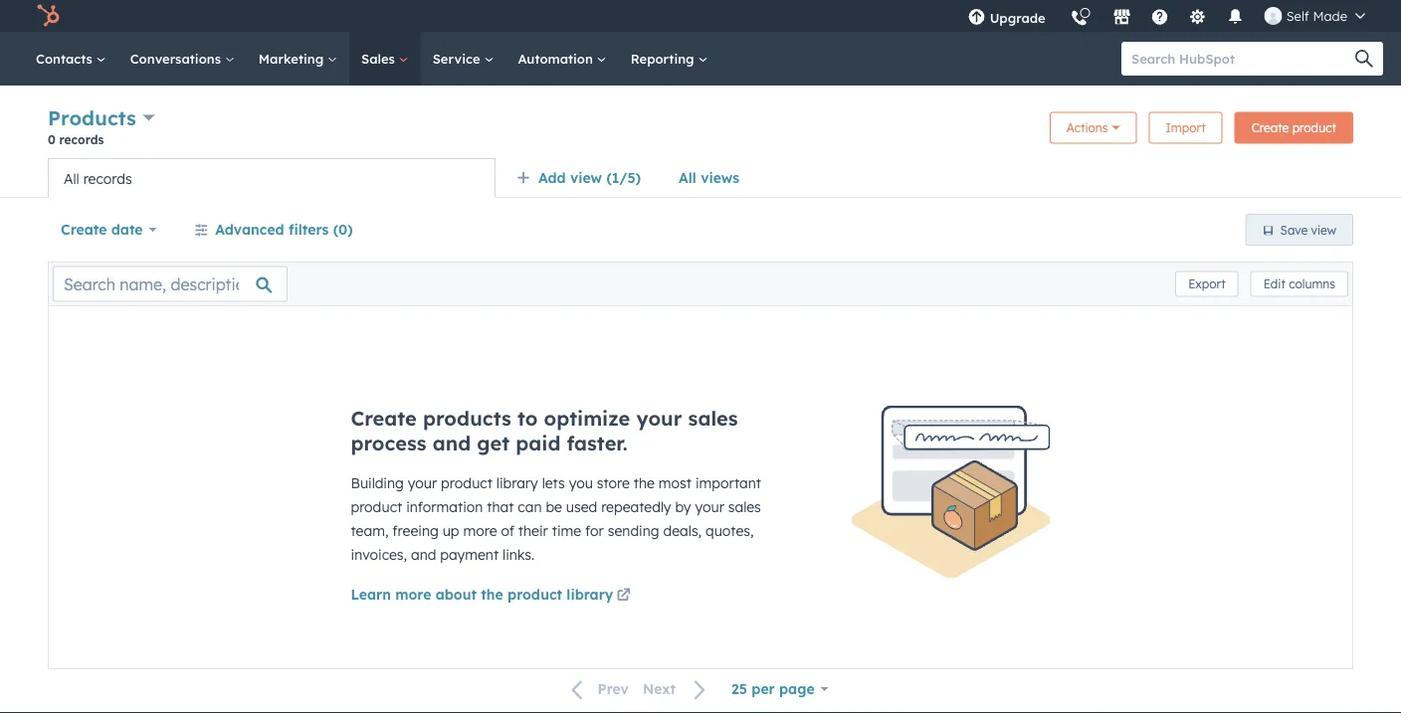 Task type: locate. For each thing, give the bounding box(es) containing it.
library up can
[[496, 475, 538, 492]]

0 vertical spatial your
[[636, 406, 682, 431]]

records inside button
[[83, 170, 132, 187]]

2 vertical spatial your
[[695, 499, 724, 516]]

paid
[[516, 431, 561, 456]]

all down the 0 records on the top of the page
[[64, 170, 79, 187]]

automation link
[[506, 32, 619, 86]]

all
[[679, 169, 696, 187], [64, 170, 79, 187]]

help button
[[1143, 0, 1177, 32]]

save
[[1280, 222, 1308, 237]]

products banner
[[48, 103, 1353, 158]]

1 horizontal spatial all
[[679, 169, 696, 187]]

deals,
[[663, 522, 702, 540]]

service
[[433, 50, 484, 67]]

self made
[[1286, 7, 1347, 24]]

lets
[[542, 475, 565, 492]]

2 all from the left
[[64, 170, 79, 187]]

2 horizontal spatial your
[[695, 499, 724, 516]]

0 horizontal spatial more
[[395, 586, 431, 603]]

0 vertical spatial sales
[[688, 406, 738, 431]]

view right save
[[1311, 222, 1336, 237]]

0 horizontal spatial library
[[496, 475, 538, 492]]

notifications image
[[1227, 9, 1245, 27]]

Search name, description, or SKU search field
[[53, 266, 288, 302]]

the
[[634, 475, 655, 492], [481, 586, 503, 603]]

2 horizontal spatial create
[[1251, 120, 1289, 135]]

and
[[433, 431, 471, 456], [411, 546, 436, 564]]

1 vertical spatial create
[[61, 221, 107, 238]]

menu
[[956, 0, 1377, 39]]

upgrade
[[990, 9, 1046, 26]]

0 vertical spatial and
[[433, 431, 471, 456]]

menu containing self made
[[956, 0, 1377, 39]]

create inside create date popup button
[[61, 221, 107, 238]]

25
[[731, 681, 747, 698]]

sales up quotes,
[[728, 499, 761, 516]]

all views link
[[666, 158, 752, 198]]

0 vertical spatial the
[[634, 475, 655, 492]]

1 vertical spatial the
[[481, 586, 503, 603]]

your up information
[[408, 475, 437, 492]]

sales
[[361, 50, 399, 67]]

0 horizontal spatial create
[[61, 221, 107, 238]]

for
[[585, 522, 604, 540]]

advanced filters (0)
[[215, 221, 353, 238]]

0 horizontal spatial the
[[481, 586, 503, 603]]

create down the search hubspot search field
[[1251, 120, 1289, 135]]

sales
[[688, 406, 738, 431], [728, 499, 761, 516]]

0 horizontal spatial view
[[570, 169, 602, 187]]

0 horizontal spatial all
[[64, 170, 79, 187]]

your inside the "create products to optimize your sales process and get paid faster."
[[636, 406, 682, 431]]

view for add
[[570, 169, 602, 187]]

1 horizontal spatial view
[[1311, 222, 1336, 237]]

columns
[[1289, 277, 1335, 292]]

link opens in a new window image
[[617, 590, 631, 603]]

store
[[597, 475, 630, 492]]

time
[[552, 522, 581, 540]]

more right learn
[[395, 586, 431, 603]]

create
[[1251, 120, 1289, 135], [61, 221, 107, 238], [351, 406, 417, 431]]

0 vertical spatial more
[[463, 522, 497, 540]]

links.
[[503, 546, 535, 564]]

(1/5)
[[606, 169, 641, 187]]

up
[[442, 522, 459, 540]]

pagination navigation
[[560, 676, 719, 703]]

Search HubSpot search field
[[1121, 42, 1365, 76]]

records
[[59, 132, 104, 147], [83, 170, 132, 187]]

sending
[[608, 522, 659, 540]]

view inside add view (1/5) popup button
[[570, 169, 602, 187]]

0 vertical spatial create
[[1251, 120, 1289, 135]]

hubspot link
[[24, 4, 75, 28]]

all left views
[[679, 169, 696, 187]]

get
[[477, 431, 510, 456]]

1 horizontal spatial library
[[567, 586, 613, 603]]

all inside button
[[64, 170, 79, 187]]

25 per page
[[731, 681, 815, 698]]

your right faster.
[[636, 406, 682, 431]]

process
[[351, 431, 427, 456]]

import button
[[1149, 112, 1223, 144]]

1 vertical spatial and
[[411, 546, 436, 564]]

view inside save view "button"
[[1311, 222, 1336, 237]]

learn
[[351, 586, 391, 603]]

your
[[636, 406, 682, 431], [408, 475, 437, 492], [695, 499, 724, 516]]

1 vertical spatial more
[[395, 586, 431, 603]]

1 vertical spatial view
[[1311, 222, 1336, 237]]

the up repeatedly
[[634, 475, 655, 492]]

records down the 'products'
[[59, 132, 104, 147]]

1 vertical spatial your
[[408, 475, 437, 492]]

create left the date
[[61, 221, 107, 238]]

all for all views
[[679, 169, 696, 187]]

and inside the "create products to optimize your sales process and get paid faster."
[[433, 431, 471, 456]]

create inside 'create product' 'button'
[[1251, 120, 1289, 135]]

1 horizontal spatial more
[[463, 522, 497, 540]]

the right about
[[481, 586, 503, 603]]

library
[[496, 475, 538, 492], [567, 586, 613, 603]]

view
[[570, 169, 602, 187], [1311, 222, 1336, 237]]

0 vertical spatial records
[[59, 132, 104, 147]]

create inside the "create products to optimize your sales process and get paid faster."
[[351, 406, 417, 431]]

1 vertical spatial library
[[567, 586, 613, 603]]

records inside "products" banner
[[59, 132, 104, 147]]

help image
[[1151, 9, 1169, 27]]

product
[[1292, 120, 1336, 135], [441, 475, 492, 492], [351, 499, 402, 516], [508, 586, 562, 603]]

filters
[[289, 221, 329, 238]]

information
[[406, 499, 483, 516]]

1 horizontal spatial the
[[634, 475, 655, 492]]

contacts
[[36, 50, 96, 67]]

notifications button
[[1219, 0, 1252, 32]]

products
[[423, 406, 511, 431]]

1 horizontal spatial your
[[636, 406, 682, 431]]

25 per page button
[[719, 670, 841, 709]]

product down building
[[351, 499, 402, 516]]

reporting link
[[619, 32, 720, 86]]

edit columns button
[[1250, 271, 1348, 297]]

1 all from the left
[[679, 169, 696, 187]]

records down the 0 records on the top of the page
[[83, 170, 132, 187]]

product down the search hubspot search field
[[1292, 120, 1336, 135]]

all views
[[679, 169, 739, 187]]

library left link opens in a new window image
[[567, 586, 613, 603]]

actions
[[1066, 120, 1108, 135]]

1 vertical spatial sales
[[728, 499, 761, 516]]

actions button
[[1050, 112, 1137, 144]]

service link
[[421, 32, 506, 86]]

1 vertical spatial records
[[83, 170, 132, 187]]

your right "by" on the left of page
[[695, 499, 724, 516]]

0 vertical spatial view
[[570, 169, 602, 187]]

create up building
[[351, 406, 417, 431]]

more up payment on the bottom
[[463, 522, 497, 540]]

1 horizontal spatial create
[[351, 406, 417, 431]]

marketplaces image
[[1113, 9, 1131, 27]]

reporting
[[631, 50, 698, 67]]

products
[[48, 105, 136, 130]]

more
[[463, 522, 497, 540], [395, 586, 431, 603]]

and down the 'freeing'
[[411, 546, 436, 564]]

records for 0 records
[[59, 132, 104, 147]]

about
[[435, 586, 477, 603]]

made
[[1313, 7, 1347, 24]]

search button
[[1345, 42, 1383, 76]]

add
[[538, 169, 566, 187]]

building
[[351, 475, 404, 492]]

edit
[[1263, 277, 1285, 292]]

optimize
[[544, 406, 630, 431]]

be
[[546, 499, 562, 516]]

views
[[701, 169, 739, 187]]

settings image
[[1189, 9, 1207, 27]]

more inside building your product library lets you store the most important product information that can be used repeatedly by your sales team, freeing up more of their time for sending deals, quotes, invoices, and payment links.
[[463, 522, 497, 540]]

all records
[[64, 170, 132, 187]]

create for create date
[[61, 221, 107, 238]]

sales up the important
[[688, 406, 738, 431]]

2 vertical spatial create
[[351, 406, 417, 431]]

marketplaces button
[[1101, 0, 1143, 32]]

view right add
[[570, 169, 602, 187]]

and left get
[[433, 431, 471, 456]]

0 vertical spatial library
[[496, 475, 538, 492]]



Task type: vqa. For each thing, say whether or not it's contained in the screenshot.
navigation containing Contents
no



Task type: describe. For each thing, give the bounding box(es) containing it.
used
[[566, 499, 597, 516]]

create product button
[[1234, 112, 1353, 144]]

marketing
[[259, 50, 327, 67]]

add view (1/5) button
[[503, 158, 666, 198]]

(0)
[[333, 221, 353, 238]]

search image
[[1355, 50, 1373, 68]]

next
[[643, 681, 676, 698]]

calling icon button
[[1062, 2, 1096, 31]]

save view
[[1280, 222, 1336, 237]]

automation
[[518, 50, 597, 67]]

sales link
[[349, 32, 421, 86]]

learn more about the product library link
[[351, 585, 634, 608]]

import
[[1166, 120, 1206, 135]]

advanced filters (0) button
[[181, 210, 366, 250]]

records for all records
[[83, 170, 132, 187]]

self made button
[[1252, 0, 1377, 32]]

create products to optimize your sales process and get paid faster.
[[351, 406, 738, 456]]

link opens in a new window image
[[617, 585, 631, 608]]

create date
[[61, 221, 143, 238]]

all records button
[[48, 158, 496, 198]]

that
[[487, 499, 514, 516]]

edit columns
[[1263, 277, 1335, 292]]

hubspot image
[[36, 4, 60, 28]]

date
[[111, 221, 143, 238]]

create for create product
[[1251, 120, 1289, 135]]

repeatedly
[[601, 499, 671, 516]]

sales inside building your product library lets you store the most important product information that can be used repeatedly by your sales team, freeing up more of their time for sending deals, quotes, invoices, and payment links.
[[728, 499, 761, 516]]

to
[[517, 406, 538, 431]]

freeing
[[392, 522, 439, 540]]

invoices,
[[351, 546, 407, 564]]

by
[[675, 499, 691, 516]]

quotes,
[[705, 522, 754, 540]]

create date button
[[48, 210, 169, 250]]

more inside learn more about the product library link
[[395, 586, 431, 603]]

self
[[1286, 7, 1309, 24]]

the inside learn more about the product library link
[[481, 586, 503, 603]]

sales inside the "create products to optimize your sales process and get paid faster."
[[688, 406, 738, 431]]

save view button
[[1245, 214, 1353, 246]]

payment
[[440, 546, 499, 564]]

product up information
[[441, 475, 492, 492]]

most
[[659, 475, 692, 492]]

prev button
[[560, 677, 636, 703]]

add view (1/5)
[[538, 169, 641, 187]]

building your product library lets you store the most important product information that can be used repeatedly by your sales team, freeing up more of their time for sending deals, quotes, invoices, and payment links.
[[351, 475, 761, 564]]

0
[[48, 132, 56, 147]]

all for all records
[[64, 170, 79, 187]]

learn more about the product library
[[351, 586, 613, 603]]

product inside 'button'
[[1292, 120, 1336, 135]]

library inside building your product library lets you store the most important product information that can be used repeatedly by your sales team, freeing up more of their time for sending deals, quotes, invoices, and payment links.
[[496, 475, 538, 492]]

faster.
[[567, 431, 628, 456]]

create product
[[1251, 120, 1336, 135]]

upgrade image
[[968, 9, 986, 27]]

0 records
[[48, 132, 104, 147]]

next button
[[636, 677, 719, 703]]

view for save
[[1311, 222, 1336, 237]]

prev
[[598, 681, 629, 698]]

contacts link
[[24, 32, 118, 86]]

and inside building your product library lets you store the most important product information that can be used repeatedly by your sales team, freeing up more of their time for sending deals, quotes, invoices, and payment links.
[[411, 546, 436, 564]]

0 horizontal spatial your
[[408, 475, 437, 492]]

create for create products to optimize your sales process and get paid faster.
[[351, 406, 417, 431]]

marketing link
[[247, 32, 349, 86]]

settings link
[[1177, 0, 1219, 32]]

products button
[[48, 103, 155, 132]]

conversations
[[130, 50, 225, 67]]

export button
[[1175, 271, 1239, 297]]

you
[[569, 475, 593, 492]]

page
[[779, 681, 815, 698]]

product down links.
[[508, 586, 562, 603]]

advanced
[[215, 221, 284, 238]]

important
[[695, 475, 761, 492]]

the inside building your product library lets you store the most important product information that can be used repeatedly by your sales team, freeing up more of their time for sending deals, quotes, invoices, and payment links.
[[634, 475, 655, 492]]

ruby anderson image
[[1264, 7, 1282, 25]]

calling icon image
[[1070, 10, 1088, 28]]

conversations link
[[118, 32, 247, 86]]

can
[[518, 499, 542, 516]]

export
[[1188, 277, 1226, 292]]

of
[[501, 522, 514, 540]]

per
[[752, 681, 775, 698]]

team,
[[351, 522, 388, 540]]



